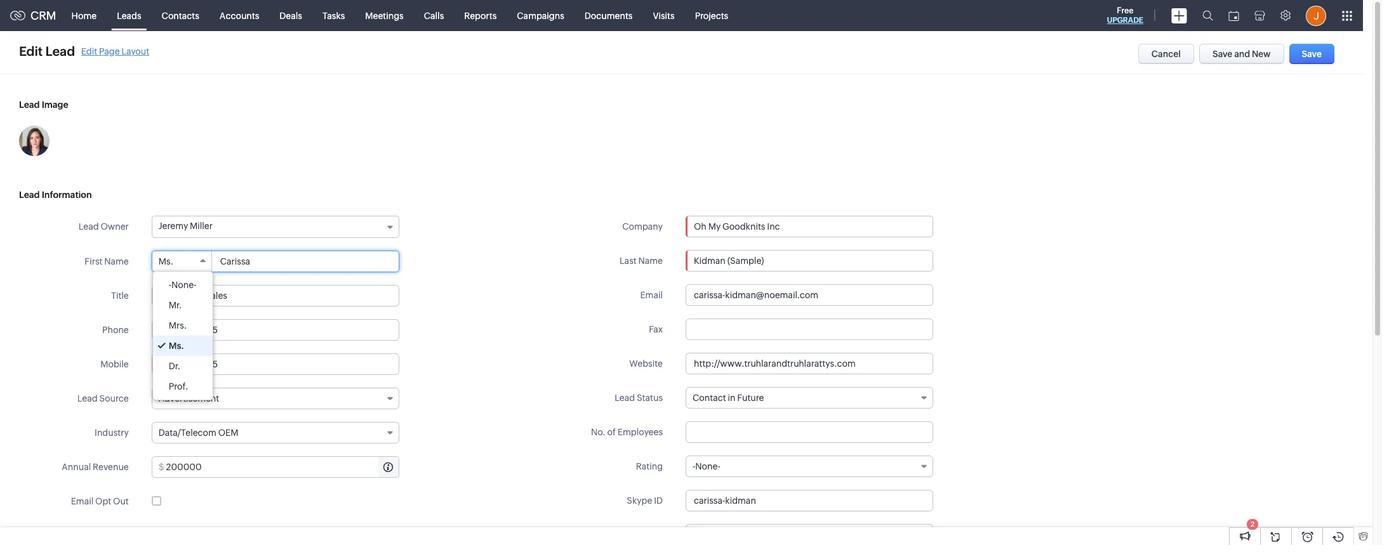 Task type: describe. For each thing, give the bounding box(es) containing it.
Advertisement field
[[152, 388, 399, 410]]

out
[[113, 497, 129, 507]]

home link
[[61, 0, 107, 31]]

contact
[[693, 393, 726, 403]]

jeremy miller
[[159, 221, 213, 231]]

save and new button
[[1200, 44, 1284, 64]]

- inside option
[[169, 280, 172, 290]]

calls
[[424, 10, 444, 21]]

2
[[1251, 521, 1255, 528]]

create menu image
[[1172, 8, 1188, 23]]

ms. inside option
[[169, 341, 184, 351]]

save for save
[[1302, 49, 1322, 59]]

cancel button
[[1138, 44, 1195, 64]]

mobile
[[100, 359, 129, 370]]

calls link
[[414, 0, 454, 31]]

layout
[[122, 46, 149, 56]]

page
[[99, 46, 120, 56]]

campaigns link
[[507, 0, 575, 31]]

-none- option
[[153, 275, 212, 295]]

Contact in Future field
[[686, 387, 934, 409]]

$
[[159, 462, 164, 472]]

lead for lead source
[[77, 394, 98, 404]]

mr.
[[169, 300, 182, 311]]

information
[[42, 190, 92, 200]]

mrs. option
[[153, 316, 212, 336]]

lead for lead information
[[19, 190, 40, 200]]

last name
[[620, 256, 663, 266]]

none- inside option
[[172, 280, 197, 290]]

name for last name
[[639, 256, 663, 266]]

data/telecom
[[159, 428, 216, 438]]

crm
[[30, 9, 56, 22]]

cancel
[[1152, 49, 1181, 59]]

-none- inside option
[[169, 280, 197, 290]]

Data/Telecom OEM field
[[152, 422, 399, 444]]

name for first name
[[104, 257, 129, 267]]

data/telecom oem
[[159, 428, 238, 438]]

rating
[[636, 462, 663, 472]]

jeremy
[[159, 221, 188, 231]]

and
[[1235, 49, 1251, 59]]

lead status
[[615, 393, 663, 403]]

create menu element
[[1164, 0, 1195, 31]]

none- inside 'field'
[[696, 462, 721, 472]]

skype id
[[627, 496, 663, 506]]

future
[[737, 393, 764, 403]]

lead image
[[19, 100, 68, 110]]

accounts
[[220, 10, 259, 21]]

fax
[[649, 325, 663, 335]]

edit page layout link
[[81, 46, 149, 56]]

lead for lead image
[[19, 100, 40, 110]]

prof.
[[169, 382, 188, 392]]

visits link
[[643, 0, 685, 31]]

0 horizontal spatial edit
[[19, 44, 43, 58]]

annual revenue
[[62, 462, 129, 472]]

image
[[42, 100, 68, 110]]

oem
[[218, 428, 238, 438]]

-None- field
[[686, 456, 934, 478]]

phone
[[102, 325, 129, 335]]

reports link
[[454, 0, 507, 31]]

deals link
[[269, 0, 312, 31]]

title
[[111, 291, 129, 301]]

employees
[[618, 427, 663, 438]]

mrs.
[[169, 321, 187, 331]]

status
[[637, 393, 663, 403]]

meetings
[[365, 10, 404, 21]]

first
[[85, 257, 103, 267]]

email opt out
[[71, 497, 129, 507]]

source
[[99, 394, 129, 404]]

advertisement
[[159, 394, 219, 404]]

tasks link
[[312, 0, 355, 31]]

save for save and new
[[1213, 49, 1233, 59]]



Task type: locate. For each thing, give the bounding box(es) containing it.
lead for lead status
[[615, 393, 635, 403]]

1 horizontal spatial -
[[693, 462, 696, 472]]

company
[[623, 222, 663, 232]]

list box
[[153, 272, 212, 400]]

1 horizontal spatial name
[[639, 256, 663, 266]]

revenue
[[93, 462, 129, 472]]

0 vertical spatial -
[[169, 280, 172, 290]]

search image
[[1203, 10, 1214, 21]]

none- up mr. option
[[172, 280, 197, 290]]

0 horizontal spatial -
[[169, 280, 172, 290]]

list box containing -none-
[[153, 272, 212, 400]]

id
[[654, 496, 663, 506]]

1 vertical spatial none-
[[696, 462, 721, 472]]

calendar image
[[1229, 10, 1240, 21]]

save
[[1213, 49, 1233, 59], [1302, 49, 1322, 59]]

lead for lead owner
[[79, 222, 99, 232]]

0 vertical spatial none-
[[172, 280, 197, 290]]

annual
[[62, 462, 91, 472]]

prof. option
[[153, 377, 212, 397]]

contacts link
[[152, 0, 209, 31]]

ms. down mrs.
[[169, 341, 184, 351]]

2 save from the left
[[1302, 49, 1322, 59]]

lead left information
[[19, 190, 40, 200]]

new
[[1252, 49, 1271, 59]]

email
[[640, 290, 663, 300], [71, 497, 94, 507]]

lead left status
[[615, 393, 635, 403]]

0 vertical spatial email
[[640, 290, 663, 300]]

leads link
[[107, 0, 152, 31]]

profile image
[[1306, 5, 1327, 26]]

edit lead edit page layout
[[19, 44, 149, 58]]

email for email
[[640, 290, 663, 300]]

free upgrade
[[1107, 6, 1144, 25]]

owner
[[101, 222, 129, 232]]

email for email opt out
[[71, 497, 94, 507]]

image image
[[19, 126, 50, 156]]

lead down crm
[[45, 44, 75, 58]]

miller
[[190, 221, 213, 231]]

contacts
[[162, 10, 199, 21]]

-none- right rating at the bottom of page
[[693, 462, 721, 472]]

lead source
[[77, 394, 129, 404]]

leads
[[117, 10, 141, 21]]

dr.
[[169, 361, 180, 371]]

0 vertical spatial -none-
[[169, 280, 197, 290]]

1 vertical spatial -none-
[[693, 462, 721, 472]]

0 horizontal spatial email
[[71, 497, 94, 507]]

dr. option
[[153, 356, 212, 377]]

ms.
[[159, 257, 174, 267], [169, 341, 184, 351]]

edit left 'page'
[[81, 46, 97, 56]]

website
[[629, 359, 663, 369]]

first name
[[85, 257, 129, 267]]

documents link
[[575, 0, 643, 31]]

accounts link
[[209, 0, 269, 31]]

save left and
[[1213, 49, 1233, 59]]

None field
[[686, 217, 933, 237]]

0 horizontal spatial none-
[[172, 280, 197, 290]]

home
[[72, 10, 97, 21]]

-none- inside 'field'
[[693, 462, 721, 472]]

- right rating at the bottom of page
[[693, 462, 696, 472]]

mr. option
[[153, 295, 212, 316]]

tasks
[[323, 10, 345, 21]]

1 vertical spatial -
[[693, 462, 696, 472]]

save and new
[[1213, 49, 1271, 59]]

name
[[639, 256, 663, 266], [104, 257, 129, 267]]

email up fax
[[640, 290, 663, 300]]

in
[[728, 393, 736, 403]]

deals
[[280, 10, 302, 21]]

1 horizontal spatial none-
[[696, 462, 721, 472]]

0 horizontal spatial name
[[104, 257, 129, 267]]

industry
[[95, 428, 129, 438]]

none- right rating at the bottom of page
[[696, 462, 721, 472]]

no. of employees
[[591, 427, 663, 438]]

upgrade
[[1107, 16, 1144, 25]]

-none-
[[169, 280, 197, 290], [693, 462, 721, 472]]

1 vertical spatial email
[[71, 497, 94, 507]]

-none- up mr. option
[[169, 280, 197, 290]]

documents
[[585, 10, 633, 21]]

contact in future
[[693, 393, 764, 403]]

edit
[[19, 44, 43, 58], [81, 46, 97, 56]]

profile element
[[1299, 0, 1334, 31]]

free
[[1117, 6, 1134, 15]]

ms. inside field
[[159, 257, 174, 267]]

- inside 'field'
[[693, 462, 696, 472]]

reports
[[464, 10, 497, 21]]

0 vertical spatial ms.
[[159, 257, 174, 267]]

None text field
[[213, 251, 399, 272], [152, 285, 399, 307], [686, 353, 934, 375], [166, 457, 399, 478], [213, 251, 399, 272], [152, 285, 399, 307], [686, 353, 934, 375], [166, 457, 399, 478]]

None text field
[[686, 217, 933, 237], [686, 250, 934, 272], [686, 284, 934, 306], [686, 319, 934, 340], [152, 319, 399, 341], [152, 354, 399, 375], [686, 422, 934, 443], [686, 490, 934, 512], [686, 525, 934, 545], [686, 217, 933, 237], [686, 250, 934, 272], [686, 284, 934, 306], [686, 319, 934, 340], [152, 319, 399, 341], [152, 354, 399, 375], [686, 422, 934, 443], [686, 490, 934, 512], [686, 525, 934, 545]]

search element
[[1195, 0, 1221, 31]]

edit inside edit lead edit page layout
[[81, 46, 97, 56]]

opt
[[95, 497, 111, 507]]

none-
[[172, 280, 197, 290], [696, 462, 721, 472]]

lead owner
[[79, 222, 129, 232]]

visits
[[653, 10, 675, 21]]

last
[[620, 256, 637, 266]]

name right last
[[639, 256, 663, 266]]

lead information
[[19, 190, 92, 200]]

1 vertical spatial ms.
[[169, 341, 184, 351]]

1 save from the left
[[1213, 49, 1233, 59]]

save down profile icon
[[1302, 49, 1322, 59]]

of
[[607, 427, 616, 438]]

ms. option
[[153, 336, 212, 356]]

skype
[[627, 496, 652, 506]]

crm link
[[10, 9, 56, 22]]

-
[[169, 280, 172, 290], [693, 462, 696, 472]]

lead left owner
[[79, 222, 99, 232]]

projects link
[[685, 0, 739, 31]]

0 horizontal spatial -none-
[[169, 280, 197, 290]]

1 horizontal spatial edit
[[81, 46, 97, 56]]

name right first
[[104, 257, 129, 267]]

projects
[[695, 10, 729, 21]]

meetings link
[[355, 0, 414, 31]]

1 horizontal spatial -none-
[[693, 462, 721, 472]]

email left opt
[[71, 497, 94, 507]]

lead left source
[[77, 394, 98, 404]]

Ms. field
[[152, 251, 212, 272]]

save button
[[1290, 44, 1335, 64]]

ms. up -none- option on the left bottom of page
[[159, 257, 174, 267]]

- up mr.
[[169, 280, 172, 290]]

campaigns
[[517, 10, 564, 21]]

0 horizontal spatial save
[[1213, 49, 1233, 59]]

1 horizontal spatial email
[[640, 290, 663, 300]]

1 horizontal spatial save
[[1302, 49, 1322, 59]]

edit down crm link
[[19, 44, 43, 58]]

no.
[[591, 427, 606, 438]]

lead left image
[[19, 100, 40, 110]]



Task type: vqa. For each thing, say whether or not it's contained in the screenshot.
Meetings link
yes



